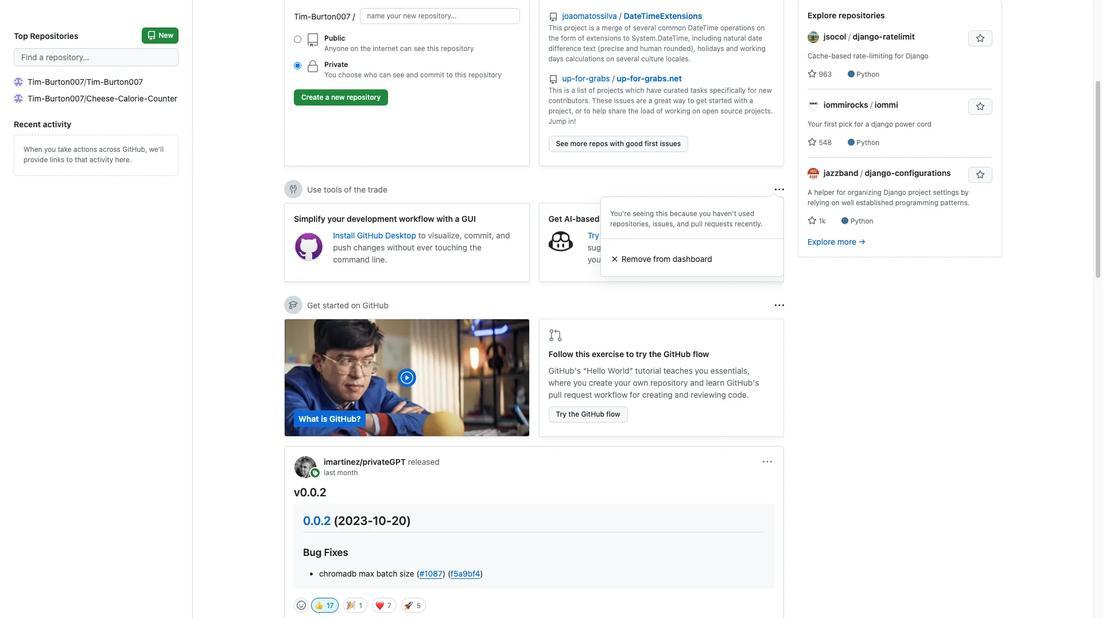 Task type: locate. For each thing, give the bounding box(es) containing it.
with left "good"
[[610, 139, 624, 148]]

anyone
[[324, 44, 348, 53]]

and right "commit,"
[[496, 231, 510, 241]]

1 horizontal spatial flow
[[693, 350, 709, 359]]

star image down cache-
[[808, 69, 817, 79]]

1 vertical spatial more
[[837, 237, 856, 247]]

the inside 'link'
[[568, 410, 579, 419]]

up- up projects at top
[[617, 73, 630, 83]]

is for github?
[[321, 414, 327, 424]]

1 this from the top
[[548, 24, 562, 32]]

0 horizontal spatial workflow
[[399, 214, 434, 224]]

project inside a helper for organizing django project settings by relying on well established programming patterns.
[[908, 188, 931, 197]]

0 vertical spatial is
[[589, 24, 594, 32]]

the right 'try'
[[649, 350, 662, 359]]

on left the well
[[831, 199, 840, 207]]

0 vertical spatial started
[[709, 96, 732, 105]]

to up ever
[[418, 231, 426, 241]]

recent activity
[[14, 119, 71, 129]]

month
[[337, 469, 358, 478]]

repository right commit
[[469, 71, 501, 79]]

why am i seeing this? image
[[775, 185, 784, 194]]

github up the changes
[[357, 231, 383, 241]]

repository inside private you choose who can see and commit to this repository
[[469, 71, 501, 79]]

2 ( from the left
[[448, 570, 451, 579]]

1 vertical spatial started
[[323, 300, 349, 310]]

0 vertical spatial django-
[[853, 32, 883, 41]]

more inside the explore repositories navigation
[[837, 237, 856, 247]]

mortar board image
[[289, 301, 298, 310]]

1 ( from the left
[[416, 570, 419, 579]]

tim- for tim-burton007 / tim-burton007
[[28, 77, 45, 87]]

0 vertical spatial star image
[[808, 69, 817, 79]]

repository up commit
[[441, 44, 474, 53]]

1 horizontal spatial can
[[400, 44, 412, 53]]

issues,
[[653, 220, 675, 228]]

repository inside github's "hello world" tutorial teaches you essentials, where you create your own repository and learn github's pull request workflow for creating and reviewing code.
[[650, 378, 688, 388]]

try inside 'link'
[[556, 410, 567, 419]]

github
[[357, 231, 383, 241], [602, 231, 628, 241], [363, 300, 389, 310], [664, 350, 691, 359], [581, 410, 604, 419]]

1 star image from the top
[[808, 69, 817, 79]]

1 horizontal spatial which
[[722, 231, 743, 241]]

0 vertical spatial workflow
[[399, 214, 434, 224]]

1 vertical spatial your
[[588, 255, 604, 265]]

django down jazzband / django-configurations
[[884, 188, 906, 197]]

explore up @jsocol profile icon
[[808, 10, 837, 20]]

0 vertical spatial can
[[400, 44, 412, 53]]

github's
[[548, 366, 581, 376], [727, 378, 759, 388]]

v0.0.2 link
[[294, 486, 326, 499]]

(2023-
[[334, 514, 373, 528]]

pull up 30
[[691, 220, 703, 228]]

get started on github
[[307, 300, 389, 310]]

joaomatossilva link
[[562, 11, 619, 21]]

0 vertical spatial several
[[633, 24, 656, 32]]

star this repository image for configurations
[[976, 170, 985, 180]]

this inside this is a list of projects which have curated tasks specifically for new contributors. these issues are a great way to get started with a project, or to help share the load of working on open source projects. jump in!
[[548, 86, 562, 95]]

have
[[646, 86, 662, 95]]

used
[[738, 209, 754, 218]]

a helper for organizing django project settings by relying on well established programming patterns.
[[808, 188, 970, 207]]

with up visualize,
[[436, 214, 453, 224]]

2 up- from the left
[[617, 73, 630, 83]]

1 horizontal spatial activity
[[90, 156, 113, 164]]

commit,
[[464, 231, 494, 241]]

try the github flow
[[556, 410, 620, 419]]

released
[[408, 457, 440, 467]]

1 horizontal spatial your
[[588, 255, 604, 265]]

star image down relying
[[808, 216, 817, 226]]

top
[[14, 31, 28, 40]]

3 star this repository image from the top
[[976, 170, 985, 180]]

more left →
[[837, 237, 856, 247]]

this inside public anyone on the internet can see this repository
[[427, 44, 439, 53]]

links
[[50, 156, 64, 164]]

of down joaomatossilva / datetimeextensions
[[624, 24, 631, 32]]

0 vertical spatial this
[[548, 24, 562, 32]]

Find a repository… text field
[[14, 48, 179, 67]]

1 explore from the top
[[808, 10, 837, 20]]

calculations
[[566, 55, 604, 63]]

more for see
[[570, 139, 587, 148]]

2 horizontal spatial is
[[589, 24, 594, 32]]

548
[[817, 138, 832, 147]]

try for try the github flow
[[556, 410, 567, 419]]

you up the requests
[[699, 209, 711, 218]]

1 vertical spatial is
[[564, 86, 569, 95]]

Top Repositories search field
[[14, 48, 179, 67]]

1 horizontal spatial see
[[414, 44, 425, 53]]

1 vertical spatial which
[[722, 231, 743, 241]]

0 horizontal spatial your
[[327, 214, 345, 224]]

0 horizontal spatial from
[[653, 254, 671, 264]]

is
[[589, 24, 594, 32], [564, 86, 569, 95], [321, 414, 327, 424]]

@jazzband profile image
[[808, 168, 819, 180]]

flow down create
[[606, 410, 620, 419]]

remove from dashboard menu
[[600, 197, 784, 277]]

to inside to visualize, commit, and push changes without ever touching the command line.
[[418, 231, 426, 241]]

None radio
[[294, 36, 301, 43], [294, 62, 301, 69], [294, 36, 301, 43], [294, 62, 301, 69]]

is for a
[[564, 86, 569, 95]]

patterns.
[[941, 199, 970, 207]]

0 horizontal spatial issues
[[614, 96, 634, 105]]

1 vertical spatial star this repository image
[[976, 102, 985, 111]]

0 horizontal spatial up-
[[562, 73, 575, 83]]

1 vertical spatial project
[[908, 188, 931, 197]]

entire
[[624, 243, 645, 253]]

this inside private you choose who can see and commit to this repository
[[455, 71, 467, 79]]

is up contributors.
[[564, 86, 569, 95]]

first right "good"
[[645, 139, 658, 148]]

and down because
[[677, 220, 689, 228]]

this up "hello on the bottom right of page
[[575, 350, 590, 359]]

1 horizontal spatial new
[[759, 86, 772, 95]]

1 horizontal spatial project
[[908, 188, 931, 197]]

create a new repository element
[[294, 0, 520, 110]]

working inside this project is a merge of several common datetime operations on the form of  extensions to system.datetime, including natural date difference text (precise and human rounded), holidays and working days calculations on several culture locales.
[[740, 44, 766, 53]]

private
[[324, 60, 348, 69]]

what is github? image
[[285, 320, 529, 437]]

common
[[658, 24, 686, 32]]

7
[[387, 602, 391, 611]]

star image
[[808, 69, 817, 79], [808, 138, 817, 147], [808, 216, 817, 226]]

jsocol / django-ratelimit
[[824, 32, 915, 41]]

1 for- from the left
[[575, 73, 589, 83]]

try the github flow element
[[539, 319, 784, 437]]

( right 'size'
[[416, 570, 419, 579]]

1 horizontal spatial workflow
[[594, 390, 628, 400]]

1 horizontal spatial working
[[740, 44, 766, 53]]

2 vertical spatial python
[[850, 217, 873, 226]]

burton007 up public
[[311, 11, 351, 21]]

to left 'try'
[[626, 350, 634, 359]]

0 horizontal spatial try
[[556, 410, 567, 419]]

1 horizontal spatial is
[[564, 86, 569, 95]]

that
[[75, 156, 88, 164]]

0 vertical spatial based
[[831, 52, 851, 60]]

0 vertical spatial more
[[570, 139, 587, 148]]

learn
[[706, 378, 725, 388]]

for up 'projects.'
[[748, 86, 757, 95]]

0 horizontal spatial working
[[665, 107, 690, 115]]

2 this from the top
[[548, 86, 562, 95]]

programming
[[895, 199, 939, 207]]

pull inside you're seeing this because you haven't used repositories, issues, and pull requests recently.
[[691, 220, 703, 228]]

the down are
[[628, 107, 639, 115]]

0 vertical spatial python
[[857, 70, 880, 79]]

a inside the explore repositories navigation
[[865, 120, 869, 129]]

tim- up the lock icon
[[294, 11, 311, 21]]

a left django at top right
[[865, 120, 869, 129]]

which up right
[[722, 231, 743, 241]]

1 vertical spatial issues
[[660, 139, 681, 148]]

on down command
[[351, 300, 360, 310]]

project inside this project is a merge of several common datetime operations on the form of  extensions to system.datetime, including natural date difference text (precise and human rounded), holidays and working days calculations on several culture locales.
[[564, 24, 587, 32]]

on inside a helper for organizing django project settings by relying on well established programming patterns.
[[831, 199, 840, 207]]

pull down where
[[548, 390, 562, 400]]

workflow
[[399, 214, 434, 224], [594, 390, 628, 400]]

1 vertical spatial workflow
[[594, 390, 628, 400]]

what is github? element
[[284, 319, 530, 437]]

days,
[[700, 231, 719, 241]]

a inside button
[[325, 93, 329, 102]]

and left commit
[[406, 71, 418, 79]]

for right limiting
[[895, 52, 904, 60]]

0 vertical spatial working
[[740, 44, 766, 53]]

1 horizontal spatial )
[[480, 570, 483, 579]]

the inside public anyone on the internet can see this repository
[[360, 44, 371, 53]]

several down (precise
[[616, 55, 639, 63]]

flow inside try the github flow 'link'
[[606, 410, 620, 419]]

joaomatossilva / datetimeextensions
[[562, 11, 702, 21]]

python for ratelimit
[[857, 70, 880, 79]]

bug
[[303, 547, 322, 559]]

workflow down create
[[594, 390, 628, 400]]

0 horizontal spatial see
[[393, 71, 404, 79]]

to right commit
[[446, 71, 453, 79]]

see
[[414, 44, 425, 53], [393, 71, 404, 79]]

0 vertical spatial try
[[588, 231, 599, 241]]

the down "commit,"
[[470, 243, 482, 253]]

get right mortar board "image" at left
[[307, 300, 320, 310]]

and inside you're seeing this because you haven't used repositories, issues, and pull requests recently.
[[677, 220, 689, 228]]

1 horizontal spatial started
[[709, 96, 732, 105]]

working down date
[[740, 44, 766, 53]]

and left human
[[626, 44, 638, 53]]

python for configurations
[[850, 217, 873, 226]]

get left ai-
[[548, 214, 562, 224]]

power
[[895, 120, 915, 129]]

max
[[359, 570, 374, 579]]

0 vertical spatial issues
[[614, 96, 634, 105]]

1 vertical spatial django-
[[865, 168, 895, 178]]

you up links
[[44, 145, 56, 154]]

explore repositories navigation
[[798, 0, 1002, 258]]

try down request on the right
[[556, 410, 567, 419]]

for- up are
[[630, 73, 645, 83]]

tim- inside 'create a new repository' element
[[294, 11, 311, 21]]

up- right repo image
[[562, 73, 575, 83]]

see more repos with good first issues
[[556, 139, 681, 148]]

this project is a merge of several common datetime operations on the form of  extensions to system.datetime, including natural date difference text (precise and human rounded), holidays and working days calculations on several culture locales.
[[548, 24, 766, 63]]

a
[[596, 24, 600, 32], [571, 86, 575, 95], [325, 93, 329, 102], [649, 96, 652, 105], [749, 96, 753, 105], [865, 120, 869, 129], [455, 214, 460, 224]]

explore for explore repositories
[[808, 10, 837, 20]]

0 horizontal spatial can
[[379, 71, 391, 79]]

tim- for tim-burton007 / cheese-calorie-counter
[[28, 94, 45, 103]]

1 vertical spatial star image
[[808, 138, 817, 147]]

recently.
[[735, 220, 763, 228]]

started
[[709, 96, 732, 105], [323, 300, 349, 310]]

workflow up desktop
[[399, 214, 434, 224]]

for- up the list on the right top
[[575, 73, 589, 83]]

1 vertical spatial based
[[576, 214, 600, 224]]

project,
[[548, 107, 573, 115]]

for left 30
[[675, 231, 685, 241]]

to up (precise
[[623, 34, 630, 42]]

2 horizontal spatial with
[[734, 96, 747, 105]]

1 horizontal spatial pull
[[691, 220, 703, 228]]

to down take
[[66, 156, 73, 164]]

form
[[561, 34, 576, 42]]

create
[[589, 378, 612, 388]]

1 vertical spatial activity
[[90, 156, 113, 164]]

is inside this is a list of projects which have curated tasks specifically for new contributors. these issues are a great way to get started with a project, or to help share the load of working on open source projects. jump in!
[[564, 86, 569, 95]]

the inside to visualize, commit, and push changes without ever touching the command line.
[[470, 243, 482, 253]]

tim-
[[294, 11, 311, 21], [28, 77, 45, 87], [86, 77, 104, 87], [28, 94, 45, 103]]

your inside which suggests entire functions in real time, right from your editor.
[[588, 255, 604, 265]]

are
[[636, 96, 647, 105]]

editor.
[[606, 255, 630, 265]]

try inside the get ai-based coding suggestions element
[[588, 231, 599, 241]]

get
[[696, 96, 707, 105]]

0 vertical spatial github's
[[548, 366, 581, 376]]

and inside to visualize, commit, and push changes without ever touching the command line.
[[496, 231, 510, 241]]

can right internet
[[400, 44, 412, 53]]

started down specifically
[[709, 96, 732, 105]]

0 vertical spatial explore
[[808, 10, 837, 20]]

tim- right cheese calorie counter icon at the left top of page
[[28, 94, 45, 103]]

a up extensions
[[596, 24, 600, 32]]

with up source
[[734, 96, 747, 105]]

ratelimit
[[883, 32, 915, 41]]

on inside this is a list of projects which have curated tasks specifically for new contributors. these issues are a great way to get started with a project, or to help share the load of working on open source projects. jump in!
[[692, 107, 700, 115]]

@imartinez profile image
[[294, 456, 317, 479]]

django
[[871, 120, 893, 129]]

1 vertical spatial this
[[548, 86, 562, 95]]

projects
[[597, 86, 623, 95]]

tools image
[[289, 185, 298, 194]]

2 star image from the top
[[808, 138, 817, 147]]

0 vertical spatial activity
[[43, 119, 71, 129]]

1 vertical spatial first
[[645, 139, 658, 148]]

@iommirocks profile image
[[808, 100, 819, 112]]

simplify your development workflow with a gui
[[294, 214, 476, 224]]

1 vertical spatial flow
[[606, 410, 620, 419]]

which suggests entire functions in real time, right from your editor.
[[588, 231, 766, 265]]

try
[[636, 350, 647, 359]]

try up suggests
[[588, 231, 599, 241]]

the down request on the right
[[568, 410, 579, 419]]

0 vertical spatial your
[[327, 214, 345, 224]]

1 horizontal spatial based
[[831, 52, 851, 60]]

1 up- from the left
[[562, 73, 575, 83]]

is inside what is github? link
[[321, 414, 327, 424]]

tim- right tim burton007 icon
[[28, 77, 45, 87]]

this for up-for-grabs
[[548, 86, 562, 95]]

(
[[416, 570, 419, 579], [448, 570, 451, 579]]

new up 'projects.'
[[759, 86, 772, 95]]

get ai-based coding suggestions element
[[539, 203, 784, 282]]

culture
[[641, 55, 664, 63]]

0 horizontal spatial project
[[564, 24, 587, 32]]

1 horizontal spatial first
[[824, 120, 837, 129]]

python down your first pick for a django power cord
[[857, 138, 880, 147]]

star image for jazzband
[[808, 216, 817, 226]]

first left pick
[[824, 120, 837, 129]]

and right the creating
[[675, 390, 689, 400]]

lock image
[[306, 60, 320, 73]]

1 horizontal spatial (
[[448, 570, 451, 579]]

2 explore from the top
[[808, 237, 835, 247]]

from inside "button"
[[653, 254, 671, 264]]

last month
[[324, 469, 358, 478]]

we'll
[[149, 145, 164, 154]]

public
[[324, 34, 345, 42]]

this down repo image
[[548, 86, 562, 95]]

follow this exercise to try the github flow
[[548, 350, 709, 359]]

jazzband
[[824, 168, 858, 178]]

is right what
[[321, 414, 327, 424]]

limiting
[[869, 52, 893, 60]]

for inside a helper for organizing django project settings by relying on well established programming patterns.
[[837, 188, 846, 197]]

1 vertical spatial several
[[616, 55, 639, 63]]

issues inside this is a list of projects which have curated tasks specifically for new contributors. these issues are a great way to get started with a project, or to help share the load of working on open source projects. jump in!
[[614, 96, 634, 105]]

1 vertical spatial pull
[[548, 390, 562, 400]]

0 horizontal spatial started
[[323, 300, 349, 310]]

tim burton007 image
[[14, 77, 23, 86]]

2 vertical spatial star this repository image
[[976, 170, 985, 180]]

1 horizontal spatial repo image
[[548, 13, 558, 22]]

more
[[570, 139, 587, 148], [837, 237, 856, 247]]

a right create
[[325, 93, 329, 102]]

on right anyone
[[350, 44, 359, 53]]

0 vertical spatial flow
[[693, 350, 709, 359]]

chromadb max batch size ( #1087 ) ( f5a9bf4 )
[[319, 570, 483, 579]]

1 horizontal spatial try
[[588, 231, 599, 241]]

reviewing
[[691, 390, 726, 400]]

0 horizontal spatial new
[[331, 93, 345, 102]]

1 vertical spatial python
[[857, 138, 880, 147]]

github down request on the right
[[581, 410, 604, 419]]

repository inside button
[[347, 93, 381, 102]]

django- up cache-based rate-limiting for django
[[853, 32, 883, 41]]

repo image
[[548, 13, 558, 22], [306, 33, 320, 47]]

more inside see more repos with good first issues link
[[570, 139, 587, 148]]

0 vertical spatial get
[[548, 214, 562, 224]]

3 star image from the top
[[808, 216, 817, 226]]

1 star this repository image from the top
[[976, 34, 985, 43]]

0 horizontal spatial first
[[645, 139, 658, 148]]

🎉
[[347, 601, 355, 612]]

repo image left public
[[306, 33, 320, 47]]

1 vertical spatial working
[[665, 107, 690, 115]]

0 horizontal spatial pull
[[548, 390, 562, 400]]

1 vertical spatial see
[[393, 71, 404, 79]]

0 vertical spatial star this repository image
[[976, 34, 985, 43]]

0 horizontal spatial repo image
[[306, 33, 320, 47]]

new
[[159, 31, 173, 40]]

repository down "teaches"
[[650, 378, 688, 388]]

list
[[577, 86, 587, 95]]

from down functions
[[653, 254, 671, 264]]

repo image
[[548, 75, 558, 84]]

you
[[44, 145, 56, 154], [699, 209, 711, 218], [695, 366, 708, 376], [573, 378, 587, 388]]

seeing
[[633, 209, 654, 218]]

1 vertical spatial django
[[884, 188, 906, 197]]

this inside the "try the github flow" element
[[575, 350, 590, 359]]

several down joaomatossilva / datetimeextensions
[[633, 24, 656, 32]]

a up 'projects.'
[[749, 96, 753, 105]]

free
[[658, 231, 673, 241]]

1 horizontal spatial up-
[[617, 73, 630, 83]]

which up are
[[625, 86, 644, 95]]

2 vertical spatial your
[[614, 378, 631, 388]]

explore down the 1k
[[808, 237, 835, 247]]

0 horizontal spatial for-
[[575, 73, 589, 83]]

to inside when you take actions across github, we'll provide links to that activity here.
[[66, 156, 73, 164]]

github up suggests
[[602, 231, 628, 241]]

for up the well
[[837, 188, 846, 197]]

0.0.2 link
[[303, 514, 331, 528]]

this inside this project is a merge of several common datetime operations on the form of  extensions to system.datetime, including natural date difference text (precise and human rounded), holidays and working days calculations on several culture locales.
[[548, 24, 562, 32]]

star this repository image
[[976, 34, 985, 43], [976, 102, 985, 111], [976, 170, 985, 180]]

based left rate-
[[831, 52, 851, 60]]

0 horizontal spatial get
[[307, 300, 320, 310]]

) right #1087 link
[[480, 570, 483, 579]]

activity inside when you take actions across github, we'll provide links to that activity here.
[[90, 156, 113, 164]]

see up private you choose who can see and commit to this repository
[[414, 44, 425, 53]]

configurations
[[895, 168, 951, 178]]

joaomatossilva
[[562, 11, 617, 21]]

pick
[[839, 120, 852, 129]]

this inside you're seeing this because you haven't used repositories, issues, and pull requests recently.
[[656, 209, 668, 218]]

install github desktop link
[[333, 231, 418, 241]]

0.0.2 (2023-10-20)
[[303, 514, 411, 528]]

feed item heading menu image
[[763, 458, 772, 467]]

1 horizontal spatial with
[[610, 139, 624, 148]]

1 vertical spatial try
[[556, 410, 567, 419]]

0 vertical spatial see
[[414, 44, 425, 53]]

you inside you're seeing this because you haven't used repositories, issues, and pull requests recently.
[[699, 209, 711, 218]]

1 vertical spatial from
[[653, 254, 671, 264]]

17
[[327, 602, 334, 611]]

cheese calorie counter image
[[14, 94, 23, 103]]

play image
[[400, 371, 414, 385]]

curated
[[664, 86, 688, 95]]

30
[[688, 231, 698, 241]]

burton007 inside 'create a new repository' element
[[311, 11, 351, 21]]

share
[[608, 107, 626, 115]]

1 vertical spatial github's
[[727, 378, 759, 388]]

your
[[327, 214, 345, 224], [588, 255, 604, 265], [614, 378, 631, 388]]

the left form
[[548, 34, 559, 42]]

issues right "good"
[[660, 139, 681, 148]]

workflow inside github's "hello world" tutorial teaches you essentials, where you create your own repository and learn github's pull request workflow for creating and reviewing code.
[[594, 390, 628, 400]]

project up form
[[564, 24, 587, 32]]

add or remove reactions image
[[297, 602, 306, 611]]

up-
[[562, 73, 575, 83], [617, 73, 630, 83]]

2 vertical spatial with
[[436, 214, 453, 224]]

new down you
[[331, 93, 345, 102]]

django
[[906, 52, 929, 60], [884, 188, 906, 197]]

0 vertical spatial repo image
[[548, 13, 558, 22]]

0 vertical spatial project
[[564, 24, 587, 32]]

jazzband / django-configurations
[[824, 168, 951, 178]]

feed tag image
[[311, 469, 320, 478]]

see inside private you choose who can see and commit to this repository
[[393, 71, 404, 79]]

this right commit
[[455, 71, 467, 79]]

for down own
[[630, 390, 640, 400]]

@jsocol profile image
[[808, 32, 819, 43]]

burton007 down 'tim-burton007 / tim-burton007'
[[45, 94, 84, 103]]

2 vertical spatial star image
[[808, 216, 817, 226]]

first
[[824, 120, 837, 129], [645, 139, 658, 148]]

python up →
[[850, 217, 873, 226]]

your inside github's "hello world" tutorial teaches you essentials, where you create your own repository and learn github's pull request workflow for creating and reviewing code.
[[614, 378, 631, 388]]

1k
[[817, 217, 826, 226]]

github up "teaches"
[[664, 350, 691, 359]]



Task type: describe. For each thing, give the bounding box(es) containing it.
recent
[[14, 119, 41, 129]]

github inside 'link'
[[581, 410, 604, 419]]

you up learn
[[695, 366, 708, 376]]

f5a9bf4 link
[[451, 570, 480, 579]]

of right tools
[[344, 185, 352, 194]]

fixes
[[324, 547, 348, 559]]

load
[[641, 107, 654, 115]]

is inside this project is a merge of several common datetime operations on the form of  extensions to system.datetime, including natural date difference text (precise and human rounded), holidays and working days calculations on several culture locales.
[[589, 24, 594, 32]]

remove from dashboard
[[619, 254, 712, 264]]

internet
[[373, 44, 398, 53]]

0 horizontal spatial based
[[576, 214, 600, 224]]

to inside the "try the github flow" element
[[626, 350, 634, 359]]

working inside this is a list of projects which have curated tasks specifically for new contributors. these issues are a great way to get started with a project, or to help share the load of working on open source projects. jump in!
[[665, 107, 690, 115]]

a left the list on the right top
[[571, 86, 575, 95]]

based inside the explore repositories navigation
[[831, 52, 851, 60]]

a inside this project is a merge of several common datetime operations on the form of  extensions to system.datetime, including natural date difference text (precise and human rounded), holidays and working days calculations on several culture locales.
[[596, 24, 600, 32]]

github inside "simplify your development workflow with a gui" element
[[357, 231, 383, 241]]

which inside which suggests entire functions in real time, right from your editor.
[[722, 231, 743, 241]]

rounded),
[[664, 44, 696, 53]]

2 star this repository image from the top
[[976, 102, 985, 111]]

of down great
[[656, 107, 663, 115]]

for right pick
[[854, 120, 863, 129]]

1 horizontal spatial issues
[[660, 139, 681, 148]]

get ai-based coding suggestions
[[548, 214, 677, 224]]

on up date
[[757, 24, 765, 32]]

command
[[333, 255, 370, 265]]

try for try github copilot free for 30 days,
[[588, 231, 599, 241]]

use
[[307, 185, 322, 194]]

git pull request image
[[548, 329, 562, 343]]

grabs.net
[[645, 73, 682, 83]]

system.datetime,
[[632, 34, 690, 42]]

get for get started on github
[[307, 300, 320, 310]]

trade
[[368, 185, 387, 194]]

star image for iommirocks
[[808, 138, 817, 147]]

burton007 for tim-burton007 / tim-burton007
[[45, 77, 84, 87]]

for inside the get ai-based coding suggestions element
[[675, 231, 685, 241]]

this is a list of projects which have curated tasks specifically for new contributors. these issues are a great way to get started with a project, or to help share the load of working on open source projects. jump in!
[[548, 86, 773, 126]]

/ inside 'create a new repository' element
[[353, 11, 355, 21]]

desktop
[[385, 231, 416, 241]]

choose
[[338, 71, 362, 79]]

gui
[[462, 214, 476, 224]]

see inside public anyone on the internet can see this repository
[[414, 44, 425, 53]]

can inside private you choose who can see and commit to this repository
[[379, 71, 391, 79]]

tim-burton007 /
[[294, 11, 355, 21]]

star this repository image for ratelimit
[[976, 34, 985, 43]]

the left trade
[[354, 185, 366, 194]]

dashboard
[[673, 254, 712, 264]]

20)
[[392, 514, 411, 528]]

963
[[817, 70, 832, 79]]

iommirocks
[[824, 100, 868, 110]]

of right the list on the right top
[[589, 86, 595, 95]]

for inside this is a list of projects which have curated tasks specifically for new contributors. these issues are a great way to get started with a project, or to help share the load of working on open source projects. jump in!
[[748, 86, 757, 95]]

the inside this is a list of projects which have curated tasks specifically for new contributors. these issues are a great way to get started with a project, or to help share the load of working on open source projects. jump in!
[[628, 107, 639, 115]]

github down line. on the left top
[[363, 300, 389, 310]]

install github desktop
[[333, 231, 418, 241]]

burton007 for tim-burton007 / cheese-calorie-counter
[[45, 94, 84, 103]]

and down natural
[[726, 44, 738, 53]]

try the github flow link
[[548, 407, 628, 423]]

the inside this project is a merge of several common datetime operations on the form of  extensions to system.datetime, including natural date difference text (precise and human rounded), holidays and working days calculations on several culture locales.
[[548, 34, 559, 42]]

with inside this is a list of projects which have curated tasks specifically for new contributors. these issues are a great way to get started with a project, or to help share the load of working on open source projects. jump in!
[[734, 96, 747, 105]]

simplify
[[294, 214, 325, 224]]

a left gui
[[455, 214, 460, 224]]

creating
[[642, 390, 673, 400]]

to inside this project is a merge of several common datetime operations on the form of  extensions to system.datetime, including natural date difference text (precise and human rounded), holidays and working days calculations on several culture locales.
[[623, 34, 630, 42]]

provide
[[24, 156, 48, 164]]

django- for configurations
[[865, 168, 895, 178]]

2 ) from the left
[[480, 570, 483, 579]]

you're
[[610, 209, 631, 218]]

github inside the get ai-based coding suggestions element
[[602, 231, 628, 241]]

more for explore
[[837, 237, 856, 247]]

tim- for tim-burton007 /
[[294, 11, 311, 21]]

github?
[[329, 414, 361, 424]]

datetime
[[688, 24, 718, 32]]

pull inside github's "hello world" tutorial teaches you essentials, where you create your own repository and learn github's pull request workflow for creating and reviewing code.
[[548, 390, 562, 400]]

why am i seeing this? image
[[775, 301, 784, 310]]

simplify your development workflow with a gui element
[[284, 203, 530, 282]]

a right are
[[649, 96, 652, 105]]

new inside create a new repository button
[[331, 93, 345, 102]]

repositories,
[[610, 220, 651, 228]]

from inside which suggests entire functions in real time, right from your editor.
[[748, 243, 766, 253]]

github,
[[122, 145, 147, 154]]

imartinez/privategpt link
[[324, 457, 406, 467]]

repository inside public anyone on the internet can see this repository
[[441, 44, 474, 53]]

imartinez/privategpt released
[[324, 457, 440, 467]]

bug fixes
[[303, 547, 348, 559]]

to inside private you choose who can see and commit to this repository
[[446, 71, 453, 79]]

coding
[[602, 214, 628, 224]]

iommirocks / iommi
[[824, 100, 898, 110]]

this for joaomatossilva
[[548, 24, 562, 32]]

without
[[387, 243, 415, 253]]

v0.0.2
[[294, 486, 326, 499]]

0 horizontal spatial github's
[[548, 366, 581, 376]]

remove from dashboard button
[[601, 244, 779, 274]]

suggestions
[[630, 214, 677, 224]]

1 ) from the left
[[443, 570, 446, 579]]

burton007 up calorie-
[[104, 77, 143, 87]]

and up reviewing
[[690, 378, 704, 388]]

chromadb
[[319, 570, 357, 579]]

for inside github's "hello world" tutorial teaches you essentials, where you create your own repository and learn github's pull request workflow for creating and reviewing code.
[[630, 390, 640, 400]]

your first pick for a django power cord
[[808, 120, 932, 129]]

on down (precise
[[606, 55, 614, 63]]

2 for- from the left
[[630, 73, 645, 83]]

to right or
[[584, 107, 590, 115]]

which inside this is a list of projects which have curated tasks specifically for new contributors. these issues are a great way to get started with a project, or to help share the load of working on open source projects. jump in!
[[625, 86, 644, 95]]

add or remove reactions element
[[294, 599, 309, 614]]

explore for explore more →
[[808, 237, 835, 247]]

new link
[[142, 28, 179, 44]]

who
[[364, 71, 377, 79]]

you up request on the right
[[573, 378, 587, 388]]

including
[[692, 34, 722, 42]]

because
[[670, 209, 697, 218]]

human
[[640, 44, 662, 53]]

1 horizontal spatial github's
[[727, 378, 759, 388]]

time,
[[708, 243, 727, 253]]

first inside the explore repositories navigation
[[824, 120, 837, 129]]

your
[[808, 120, 822, 129]]

0 vertical spatial django
[[906, 52, 929, 60]]

github desktop image
[[294, 232, 324, 262]]

here.
[[115, 156, 132, 164]]

what is github?
[[298, 414, 361, 424]]

relying
[[808, 199, 830, 207]]

help
[[592, 107, 606, 115]]

django inside a helper for organizing django project settings by relying on well established programming patterns.
[[884, 188, 906, 197]]

in!
[[568, 117, 576, 126]]

0 horizontal spatial with
[[436, 214, 453, 224]]

tim-burton007 / tim-burton007
[[28, 77, 143, 87]]

x image
[[610, 255, 619, 264]]

functions
[[647, 243, 682, 253]]

you inside when you take actions across github, we'll provide links to that activity here.
[[44, 145, 56, 154]]

f5a9bf4
[[451, 570, 480, 579]]

started inside this is a list of projects which have curated tasks specifically for new contributors. these issues are a great way to get started with a project, or to help share the load of working on open source projects. jump in!
[[709, 96, 732, 105]]

0.0.2
[[303, 514, 331, 528]]

natural
[[724, 34, 746, 42]]

up-for-grabs.net link
[[617, 73, 682, 83]]

star image for jsocol
[[808, 69, 817, 79]]

of right form
[[578, 34, 585, 42]]

❤️ 7
[[375, 601, 391, 612]]

cheese-
[[86, 94, 118, 103]]

open
[[702, 107, 719, 115]]

get for get ai-based coding suggestions
[[548, 214, 562, 224]]

explore more → link
[[808, 237, 866, 247]]

new inside this is a list of projects which have curated tasks specifically for new contributors. these issues are a great way to get started with a project, or to help share the load of working on open source projects. jump in!
[[759, 86, 772, 95]]

text
[[583, 44, 596, 53]]

own
[[633, 378, 648, 388]]

❤️
[[375, 601, 384, 612]]

1 vertical spatial with
[[610, 139, 624, 148]]

burton007 for tim-burton007 /
[[311, 11, 351, 21]]

visualize,
[[428, 231, 462, 241]]

tim- up cheese-
[[86, 77, 104, 87]]

first inside see more repos with good first issues link
[[645, 139, 658, 148]]

and inside private you choose who can see and commit to this repository
[[406, 71, 418, 79]]

django- for ratelimit
[[853, 32, 883, 41]]

👍
[[314, 601, 323, 612]]

source
[[721, 107, 743, 115]]

imartinez/privategpt
[[324, 457, 406, 467]]

create a new repository
[[301, 93, 381, 102]]

cache-
[[808, 52, 831, 60]]

card preview element
[[294, 505, 774, 590]]

try github copilot free for 30 days,
[[588, 231, 722, 241]]

repositories that need your help element
[[539, 0, 784, 166]]

can inside public anyone on the internet can see this repository
[[400, 44, 412, 53]]

ai-
[[564, 214, 576, 224]]

on inside public anyone on the internet can see this repository
[[350, 44, 359, 53]]

to left get
[[688, 96, 694, 105]]

Repository name text field
[[360, 8, 520, 24]]

0 horizontal spatial activity
[[43, 119, 71, 129]]



Task type: vqa. For each thing, say whether or not it's contained in the screenshot.


